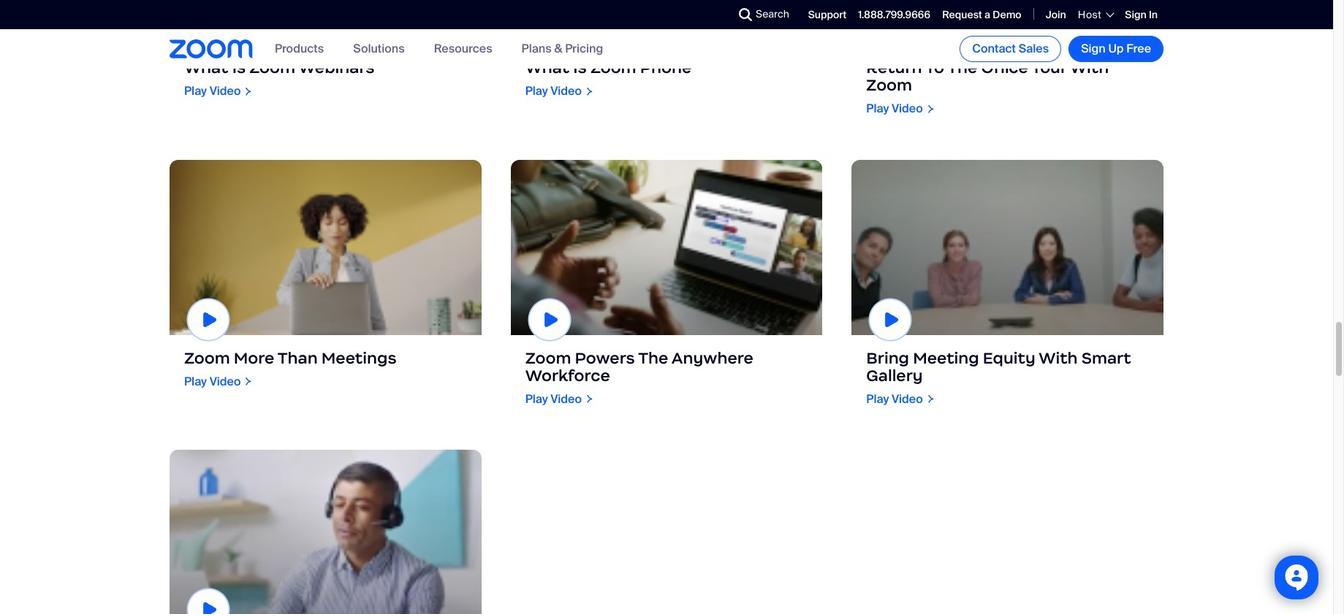 Task type: vqa. For each thing, say whether or not it's contained in the screenshot.
who
no



Task type: describe. For each thing, give the bounding box(es) containing it.
plans & pricing
[[522, 41, 603, 57]]

join link
[[1046, 8, 1066, 21]]

sign for sign up free
[[1081, 41, 1106, 56]]

zoom inside zoom more than meetings play video
[[184, 348, 230, 368]]

with inside the return to the office tour with zoom play video
[[1070, 58, 1109, 78]]

demo
[[993, 8, 1021, 21]]

sign for sign in
[[1125, 8, 1146, 21]]

search image
[[739, 8, 752, 21]]

contact
[[972, 41, 1016, 56]]

video inside zoom more than meetings play video
[[210, 374, 241, 389]]

what for what is zoom webinars
[[184, 58, 228, 78]]

search image
[[739, 8, 752, 21]]

zoom powers the anywhere workforce play video
[[525, 348, 753, 407]]

request a demo
[[942, 8, 1021, 21]]

resources
[[434, 41, 492, 57]]

zoom inside what is zoom phone play video
[[590, 58, 636, 78]]

anywhere
[[671, 348, 753, 368]]

&
[[554, 41, 562, 57]]

support
[[808, 8, 847, 21]]

return to the office tour with zoom play video
[[866, 58, 1109, 117]]

plans & pricing link
[[522, 41, 603, 57]]

video inside what is zoom webinars play video
[[210, 84, 241, 99]]

meetings
[[321, 348, 397, 368]]

man talking image
[[170, 450, 481, 615]]

person presenting image
[[170, 0, 481, 45]]

host
[[1078, 8, 1102, 21]]

with inside bring meeting equity with smart gallery play video
[[1039, 348, 1078, 368]]

a
[[985, 8, 990, 21]]

play inside bring meeting equity with smart gallery play video
[[866, 391, 889, 407]]

office
[[981, 58, 1028, 78]]

zoom inside what is zoom webinars play video
[[249, 58, 295, 78]]

1.888.799.9666 link
[[858, 8, 930, 21]]

join
[[1046, 8, 1066, 21]]

what for what is zoom phone
[[525, 58, 569, 78]]

equity
[[983, 348, 1035, 368]]

up
[[1108, 41, 1124, 56]]

search
[[756, 7, 789, 20]]

resources button
[[434, 41, 492, 57]]



Task type: locate. For each thing, give the bounding box(es) containing it.
video
[[210, 84, 241, 99], [551, 84, 582, 99], [892, 101, 923, 117], [210, 374, 241, 389], [551, 391, 582, 407], [892, 391, 923, 407]]

2 what from the left
[[525, 58, 569, 78]]

smart
[[1081, 348, 1131, 368]]

1 vertical spatial sign
[[1081, 41, 1106, 56]]

people around conference table image
[[852, 160, 1164, 335]]

more
[[234, 348, 274, 368]]

zoom left powers
[[525, 348, 571, 368]]

webinars
[[299, 58, 375, 78]]

video down gallery
[[892, 391, 923, 407]]

1 horizontal spatial what
[[525, 58, 569, 78]]

computer screen image
[[852, 0, 1164, 45]]

the right to
[[947, 58, 977, 78]]

meeting
[[913, 348, 979, 368]]

play inside what is zoom webinars play video
[[184, 84, 207, 99]]

the
[[947, 58, 977, 78], [638, 348, 668, 368]]

video down more
[[210, 374, 241, 389]]

host button
[[1078, 8, 1113, 21]]

the inside zoom powers the anywhere workforce play video
[[638, 348, 668, 368]]

0 horizontal spatial is
[[232, 58, 246, 78]]

is for what is zoom webinars
[[232, 58, 246, 78]]

bring meeting equity with smart gallery play video
[[866, 348, 1131, 407]]

zoom left more
[[184, 348, 230, 368]]

sign up free link
[[1069, 36, 1164, 62]]

0 vertical spatial sign
[[1125, 8, 1146, 21]]

sign
[[1125, 8, 1146, 21], [1081, 41, 1106, 56]]

play inside zoom more than meetings play video
[[184, 374, 207, 389]]

video inside what is zoom phone play video
[[551, 84, 582, 99]]

0 horizontal spatial the
[[638, 348, 668, 368]]

zoom logo image
[[170, 40, 253, 58]]

zoom inside the return to the office tour with zoom play video
[[866, 76, 912, 95]]

zoom more than meetings play video
[[184, 348, 397, 389]]

sign in
[[1125, 8, 1158, 21]]

what is zoom webinars play video
[[184, 58, 375, 99]]

than
[[278, 348, 318, 368]]

1 is from the left
[[232, 58, 246, 78]]

bring
[[866, 348, 909, 368]]

zoom down pricing
[[590, 58, 636, 78]]

1 horizontal spatial the
[[947, 58, 977, 78]]

the right powers
[[638, 348, 668, 368]]

video down zoom logo in the top left of the page
[[210, 84, 241, 99]]

play
[[184, 84, 207, 99], [525, 84, 548, 99], [866, 101, 889, 117], [184, 374, 207, 389], [525, 391, 548, 407], [866, 391, 889, 407]]

0 horizontal spatial sign
[[1081, 41, 1106, 56]]

the for to
[[947, 58, 977, 78]]

contact sales link
[[960, 36, 1061, 62]]

is inside what is zoom webinars play video
[[232, 58, 246, 78]]

with down the up
[[1070, 58, 1109, 78]]

play inside the return to the office tour with zoom play video
[[866, 101, 889, 117]]

contact sales
[[972, 41, 1049, 56]]

video inside the return to the office tour with zoom play video
[[892, 101, 923, 117]]

play inside what is zoom phone play video
[[525, 84, 548, 99]]

1 horizontal spatial sign
[[1125, 8, 1146, 21]]

sales
[[1019, 41, 1049, 56]]

0 horizontal spatial what
[[184, 58, 228, 78]]

solutions
[[353, 41, 405, 57]]

what inside what is zoom phone play video
[[525, 58, 569, 78]]

pricing
[[565, 41, 603, 57]]

video inside bring meeting equity with smart gallery play video
[[892, 391, 923, 407]]

zoom left to
[[866, 76, 912, 95]]

products
[[275, 41, 324, 57]]

1 horizontal spatial is
[[573, 58, 587, 78]]

request a demo link
[[942, 8, 1021, 21]]

with left "smart"
[[1039, 348, 1078, 368]]

powers
[[575, 348, 635, 368]]

video down workforce
[[551, 391, 582, 407]]

sign up free
[[1081, 41, 1151, 56]]

zoom down products
[[249, 58, 295, 78]]

1.888.799.9666
[[858, 8, 930, 21]]

free
[[1126, 41, 1151, 56]]

sign left in
[[1125, 8, 1146, 21]]

1 what from the left
[[184, 58, 228, 78]]

woman looking at phone image
[[511, 0, 822, 45]]

video down plans & pricing link
[[551, 84, 582, 99]]

sign left the up
[[1081, 41, 1106, 56]]

what inside what is zoom webinars play video
[[184, 58, 228, 78]]

is
[[232, 58, 246, 78], [573, 58, 587, 78]]

person talking on zoom call image
[[511, 160, 822, 335]]

1 vertical spatial with
[[1039, 348, 1078, 368]]

phone
[[640, 58, 692, 78]]

video inside zoom powers the anywhere workforce play video
[[551, 391, 582, 407]]

to
[[925, 58, 944, 78]]

1 vertical spatial the
[[638, 348, 668, 368]]

video down "return"
[[892, 101, 923, 117]]

the for powers
[[638, 348, 668, 368]]

what is zoom phone play video
[[525, 58, 692, 99]]

0 vertical spatial with
[[1070, 58, 1109, 78]]

gallery
[[866, 366, 923, 386]]

person opening laptop image
[[170, 160, 481, 335]]

products button
[[275, 41, 324, 57]]

tour
[[1031, 58, 1067, 78]]

sign in link
[[1125, 8, 1158, 21]]

what
[[184, 58, 228, 78], [525, 58, 569, 78]]

the inside the return to the office tour with zoom play video
[[947, 58, 977, 78]]

solutions button
[[353, 41, 405, 57]]

workforce
[[525, 366, 610, 386]]

support link
[[808, 8, 847, 21]]

with
[[1070, 58, 1109, 78], [1039, 348, 1078, 368]]

plans
[[522, 41, 552, 57]]

0 vertical spatial the
[[947, 58, 977, 78]]

2 is from the left
[[573, 58, 587, 78]]

None search field
[[686, 3, 743, 26]]

request
[[942, 8, 982, 21]]

play inside zoom powers the anywhere workforce play video
[[525, 391, 548, 407]]

is inside what is zoom phone play video
[[573, 58, 587, 78]]

in
[[1149, 8, 1158, 21]]

zoom
[[249, 58, 295, 78], [590, 58, 636, 78], [866, 76, 912, 95], [184, 348, 230, 368], [525, 348, 571, 368]]

zoom inside zoom powers the anywhere workforce play video
[[525, 348, 571, 368]]

is for what is zoom phone
[[573, 58, 587, 78]]

return
[[866, 58, 922, 78]]



